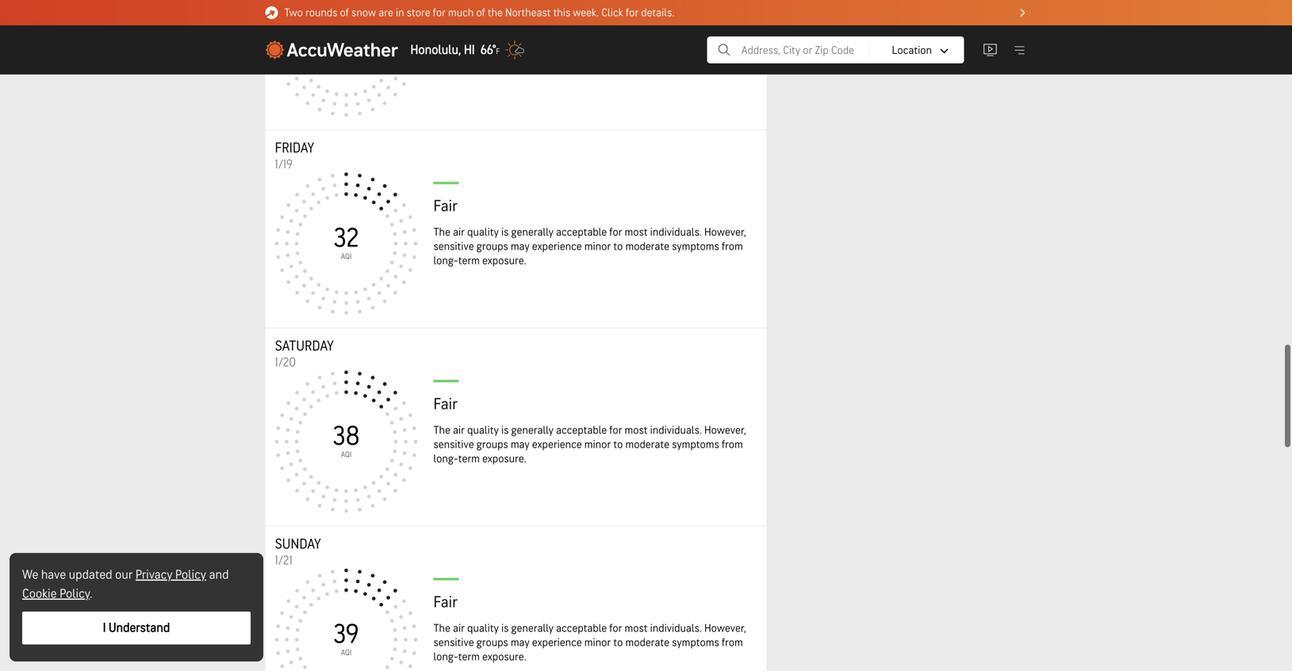Task type: locate. For each thing, give the bounding box(es) containing it.
4 quality from the top
[[467, 623, 499, 636]]

1 symptoms from the top
[[672, 42, 719, 55]]

2 sensitive from the top
[[434, 240, 474, 253]]

2 from from the top
[[722, 240, 743, 253]]

3 the from the top
[[434, 424, 450, 437]]

2 exposure. from the top
[[482, 255, 526, 268]]

policy left and
[[175, 568, 206, 583]]

from for 39
[[722, 637, 743, 650]]

however,
[[705, 28, 746, 41], [705, 226, 746, 239], [705, 424, 746, 437], [705, 623, 746, 636]]

3 most from the top
[[625, 424, 648, 437]]

policy
[[175, 568, 206, 583], [60, 587, 90, 603]]

3 acceptable from the top
[[556, 424, 607, 437]]

most
[[625, 28, 648, 41], [625, 226, 648, 239], [625, 424, 648, 437], [625, 623, 648, 636]]

2 the from the top
[[434, 226, 450, 239]]

4 symptoms from the top
[[672, 637, 719, 650]]

fair
[[434, 197, 458, 216], [434, 395, 458, 414], [434, 594, 458, 613]]

0 horizontal spatial of
[[340, 6, 349, 19]]

2 moderate from the top
[[626, 240, 670, 253]]

experience for 39
[[532, 637, 582, 650]]

to for 32
[[613, 240, 623, 253]]

is for 39
[[501, 623, 509, 636]]

groups
[[477, 42, 508, 55], [477, 240, 508, 253], [477, 439, 508, 452], [477, 637, 508, 650]]

1 aqi from the top
[[341, 252, 352, 262]]

individuals.
[[650, 28, 702, 41], [650, 226, 702, 239], [650, 424, 702, 437], [650, 623, 702, 636]]

1 horizontal spatial of
[[476, 6, 485, 19]]

1 fair from the top
[[434, 197, 458, 216]]

3 minor from the top
[[585, 439, 611, 452]]

4 minor from the top
[[585, 637, 611, 650]]

2 long- from the top
[[434, 255, 458, 268]]

1 is from the top
[[501, 28, 509, 41]]

4 is from the top
[[501, 623, 509, 636]]

66°
[[480, 42, 496, 58]]

chevron right image
[[1021, 9, 1025, 17]]

groups for 39
[[477, 637, 508, 650]]

from
[[722, 42, 743, 55], [722, 240, 743, 253], [722, 439, 743, 452], [722, 637, 743, 650]]

4 individuals. from the top
[[650, 623, 702, 636]]

1 vertical spatial fair
[[434, 395, 458, 414]]

quality for 32
[[467, 226, 499, 239]]

f
[[496, 47, 500, 56]]

to for 39
[[613, 637, 623, 650]]

term
[[458, 56, 480, 69], [458, 255, 480, 268], [458, 453, 480, 466], [458, 651, 480, 664]]

most for 38
[[625, 424, 648, 437]]

in
[[396, 6, 404, 19]]

1 the air quality is generally acceptable for most individuals. however, sensitive groups may experience minor to moderate symptoms from long-term exposure. from the top
[[434, 28, 746, 69]]

3 the air quality is generally acceptable for most individuals. however, sensitive groups may experience minor to moderate symptoms from long-term exposure. from the top
[[434, 424, 746, 466]]

3 sensitive from the top
[[434, 439, 474, 452]]

4 to from the top
[[613, 637, 623, 650]]

fair for 38
[[434, 395, 458, 414]]

1 term from the top
[[458, 56, 480, 69]]

symptoms for 38
[[672, 439, 719, 452]]

however, for 38
[[705, 424, 746, 437]]

0 vertical spatial fair
[[434, 197, 458, 216]]

exposure.
[[482, 56, 526, 69], [482, 255, 526, 268], [482, 453, 526, 466], [482, 651, 526, 664]]

3 term from the top
[[458, 453, 480, 466]]

minor for 32
[[585, 240, 611, 253]]

1 long- from the top
[[434, 56, 458, 69]]

3 from from the top
[[722, 439, 743, 452]]

friday
[[275, 140, 314, 157]]

air
[[453, 28, 465, 41], [453, 226, 465, 239], [453, 424, 465, 437], [453, 623, 465, 636]]

3 groups from the top
[[477, 439, 508, 452]]

much
[[448, 6, 474, 19]]

updated
[[69, 568, 112, 583]]

aqi
[[341, 252, 352, 262], [341, 451, 352, 460], [341, 649, 352, 658]]

0 horizontal spatial policy
[[60, 587, 90, 603]]

individuals. for 32
[[650, 226, 702, 239]]

3 however, from the top
[[705, 424, 746, 437]]

0 vertical spatial aqi
[[341, 252, 352, 262]]

of left snow
[[340, 6, 349, 19]]

1 minor from the top
[[585, 42, 611, 55]]

the
[[434, 28, 450, 41], [434, 226, 450, 239], [434, 424, 450, 437], [434, 623, 450, 636]]

individuals. for 39
[[650, 623, 702, 636]]

understand
[[109, 621, 170, 637]]

3 to from the top
[[613, 439, 623, 452]]

moderate
[[626, 42, 670, 55], [626, 240, 670, 253], [626, 439, 670, 452], [626, 637, 670, 650]]

exposure. for 38
[[482, 453, 526, 466]]

4 long- from the top
[[434, 651, 458, 664]]

northeast
[[505, 6, 551, 19]]

4 from from the top
[[722, 637, 743, 650]]

1 vertical spatial policy
[[60, 587, 90, 603]]

air for 38
[[453, 424, 465, 437]]

search image
[[717, 40, 732, 59]]

3 fair from the top
[[434, 594, 458, 613]]

2 aqi from the top
[[341, 451, 352, 460]]

3 quality from the top
[[467, 424, 499, 437]]

fair for 39
[[434, 594, 458, 613]]

2 groups from the top
[[477, 240, 508, 253]]

4 generally from the top
[[511, 623, 554, 636]]

i
[[103, 621, 106, 637]]

for
[[433, 6, 446, 19], [626, 6, 639, 19], [610, 28, 622, 41], [610, 226, 622, 239], [610, 424, 622, 437], [610, 623, 622, 636]]

38
[[333, 421, 360, 453]]

2 symptoms from the top
[[672, 240, 719, 253]]

aqi inside 38 aqi
[[341, 451, 352, 460]]

minor for 38
[[585, 439, 611, 452]]

breaking news image
[[265, 6, 278, 19]]

4 experience from the top
[[532, 637, 582, 650]]

sensitive
[[434, 42, 474, 55], [434, 240, 474, 253], [434, 439, 474, 452], [434, 637, 474, 650]]

2 may from the top
[[511, 240, 530, 253]]

2 to from the top
[[613, 240, 623, 253]]

is
[[501, 28, 509, 41], [501, 226, 509, 239], [501, 424, 509, 437], [501, 623, 509, 636]]

2 experience from the top
[[532, 240, 582, 253]]

1 air from the top
[[453, 28, 465, 41]]

experience
[[532, 42, 582, 55], [532, 240, 582, 253], [532, 439, 582, 452], [532, 637, 582, 650]]

may for 39
[[511, 637, 530, 650]]

3 aqi from the top
[[341, 649, 352, 658]]

acceptable
[[556, 28, 607, 41], [556, 226, 607, 239], [556, 424, 607, 437], [556, 623, 607, 636]]

quality for 38
[[467, 424, 499, 437]]

quality
[[467, 28, 499, 41], [467, 226, 499, 239], [467, 424, 499, 437], [467, 623, 499, 636]]

3 experience from the top
[[532, 439, 582, 452]]

the air quality is generally acceptable for most individuals. however, sensitive groups may experience minor to moderate symptoms from long-term exposure.
[[434, 28, 746, 69], [434, 226, 746, 268], [434, 424, 746, 466], [434, 623, 746, 664]]

experience for 32
[[532, 240, 582, 253]]

aqi inside 32 aqi
[[341, 252, 352, 262]]

our
[[115, 568, 133, 583]]

two
[[284, 6, 303, 19]]

2 however, from the top
[[705, 226, 746, 239]]

2 vertical spatial aqi
[[341, 649, 352, 658]]

2 term from the top
[[458, 255, 480, 268]]

1 acceptable from the top
[[556, 28, 607, 41]]

however, for 32
[[705, 226, 746, 239]]

4 the from the top
[[434, 623, 450, 636]]

3 moderate from the top
[[626, 439, 670, 452]]

exposure. for 32
[[482, 255, 526, 268]]

1 quality from the top
[[467, 28, 499, 41]]

3 air from the top
[[453, 424, 465, 437]]

4 most from the top
[[625, 623, 648, 636]]

2 air from the top
[[453, 226, 465, 239]]

chevron down image
[[940, 49, 948, 53]]

is for 38
[[501, 424, 509, 437]]

1 exposure. from the top
[[482, 56, 526, 69]]

aqi inside 39 aqi
[[341, 649, 352, 658]]

39
[[333, 620, 359, 652]]

4 sensitive from the top
[[434, 637, 474, 650]]

however, for 39
[[705, 623, 746, 636]]

cookie policy link
[[22, 587, 90, 603]]

2 fair from the top
[[434, 395, 458, 414]]

of left the
[[476, 6, 485, 19]]

4 acceptable from the top
[[556, 623, 607, 636]]

1 however, from the top
[[705, 28, 746, 41]]

4 may from the top
[[511, 637, 530, 650]]

2 is from the top
[[501, 226, 509, 239]]

may
[[511, 42, 530, 55], [511, 240, 530, 253], [511, 439, 530, 452], [511, 637, 530, 650]]

4 air from the top
[[453, 623, 465, 636]]

4 exposure. from the top
[[482, 651, 526, 664]]

3 generally from the top
[[511, 424, 554, 437]]

groups for 32
[[477, 240, 508, 253]]

2 individuals. from the top
[[650, 226, 702, 239]]

3 individuals. from the top
[[650, 424, 702, 437]]

have
[[41, 568, 66, 583]]

acceptable for 39
[[556, 623, 607, 636]]

4 moderate from the top
[[626, 637, 670, 650]]

sensitive for 32
[[434, 240, 474, 253]]

sunday
[[275, 537, 321, 554]]

4 groups from the top
[[477, 637, 508, 650]]

sensitive for 38
[[434, 439, 474, 452]]

the air quality is generally acceptable for most individuals. however, sensitive groups may experience minor to moderate symptoms from long-term exposure. for 39
[[434, 623, 746, 664]]

1 horizontal spatial policy
[[175, 568, 206, 583]]

are
[[379, 6, 393, 19]]

1 may from the top
[[511, 42, 530, 55]]

from for 38
[[722, 439, 743, 452]]

2 the air quality is generally acceptable for most individuals. however, sensitive groups may experience minor to moderate symptoms from long-term exposure. from the top
[[434, 226, 746, 268]]

1 experience from the top
[[532, 42, 582, 55]]

2 minor from the top
[[585, 240, 611, 253]]

1 vertical spatial aqi
[[341, 451, 352, 460]]

quality for 39
[[467, 623, 499, 636]]

2 most from the top
[[625, 226, 648, 239]]

2 generally from the top
[[511, 226, 554, 239]]

long-
[[434, 56, 458, 69], [434, 255, 458, 268], [434, 453, 458, 466], [434, 651, 458, 664]]

and
[[209, 568, 229, 583]]

from for 32
[[722, 240, 743, 253]]

3 is from the top
[[501, 424, 509, 437]]

4 term from the top
[[458, 651, 480, 664]]

4 the air quality is generally acceptable for most individuals. however, sensitive groups may experience minor to moderate symptoms from long-term exposure. from the top
[[434, 623, 746, 664]]

generally
[[511, 28, 554, 41], [511, 226, 554, 239], [511, 424, 554, 437], [511, 623, 554, 636]]

4 however, from the top
[[705, 623, 746, 636]]

the air quality is generally acceptable for most individuals. however, sensitive groups may experience minor to moderate symptoms from long-term exposure. for 38
[[434, 424, 746, 466]]

to
[[613, 42, 623, 55], [613, 240, 623, 253], [613, 439, 623, 452], [613, 637, 623, 650]]

3 symptoms from the top
[[672, 439, 719, 452]]

minor
[[585, 42, 611, 55], [585, 240, 611, 253], [585, 439, 611, 452], [585, 637, 611, 650]]

3 may from the top
[[511, 439, 530, 452]]

experience for 38
[[532, 439, 582, 452]]

of
[[340, 6, 349, 19], [476, 6, 485, 19]]

symptoms
[[672, 42, 719, 55], [672, 240, 719, 253], [672, 439, 719, 452], [672, 637, 719, 650]]

sensitive for 39
[[434, 637, 474, 650]]

39 aqi
[[333, 620, 359, 658]]

is for 32
[[501, 226, 509, 239]]

3 long- from the top
[[434, 453, 458, 466]]

saturday 1/20
[[275, 338, 334, 371]]

2 quality from the top
[[467, 226, 499, 239]]

0 vertical spatial policy
[[175, 568, 206, 583]]

2 vertical spatial fair
[[434, 594, 458, 613]]

3 exposure. from the top
[[482, 453, 526, 466]]

2 acceptable from the top
[[556, 226, 607, 239]]

may for 38
[[511, 439, 530, 452]]

policy down updated
[[60, 587, 90, 603]]

symptoms for 32
[[672, 240, 719, 253]]



Task type: describe. For each thing, give the bounding box(es) containing it.
the for 38
[[434, 424, 450, 437]]

week.
[[573, 6, 599, 19]]

acceptable for 38
[[556, 424, 607, 437]]

1/21
[[275, 554, 293, 569]]

1/20
[[275, 355, 296, 371]]

rounds
[[305, 6, 337, 19]]

sunday 1/21
[[275, 537, 321, 569]]

location
[[892, 44, 932, 57]]

1 from from the top
[[722, 42, 743, 55]]

we have updated our privacy policy and cookie policy .
[[22, 568, 229, 603]]

most for 32
[[625, 226, 648, 239]]

32 aqi
[[333, 223, 359, 262]]

hamburger image
[[1013, 43, 1027, 57]]

privacy policy link
[[136, 568, 206, 583]]

moderate for 32
[[626, 240, 670, 253]]

38 aqi
[[333, 421, 360, 460]]

1 to from the top
[[613, 42, 623, 55]]

the
[[488, 6, 503, 19]]

Address, City or Zip Code text field
[[742, 44, 932, 57]]

symptoms for 39
[[672, 637, 719, 650]]

32
[[333, 223, 359, 255]]

saturday
[[275, 338, 334, 355]]

aqi for 38
[[341, 451, 352, 460]]

privacy
[[136, 568, 173, 583]]

to for 38
[[613, 439, 623, 452]]

the air quality is generally acceptable for most individuals. however, sensitive groups may experience minor to moderate symptoms from long-term exposure. for 32
[[434, 226, 746, 268]]

long- for 32
[[434, 255, 458, 268]]

friday 1/19
[[275, 140, 314, 172]]

fair for 32
[[434, 197, 458, 216]]

details.
[[641, 6, 675, 19]]

1 the from the top
[[434, 28, 450, 41]]

snow
[[351, 6, 376, 19]]

honolulu, hi 66° f
[[411, 42, 500, 58]]

two rounds of snow are in store for much of the northeast this week. click for details. link
[[265, 0, 1027, 25]]

this
[[553, 6, 570, 19]]

individuals. for 38
[[650, 424, 702, 437]]

.
[[90, 587, 93, 603]]

air for 32
[[453, 226, 465, 239]]

term for 39
[[458, 651, 480, 664]]

aqi for 32
[[341, 252, 352, 262]]

air for 39
[[453, 623, 465, 636]]

honolulu,
[[411, 42, 461, 58]]

1 individuals. from the top
[[650, 28, 702, 41]]

term for 32
[[458, 255, 480, 268]]

hi
[[464, 42, 475, 58]]

1 of from the left
[[340, 6, 349, 19]]

long- for 38
[[434, 453, 458, 466]]

i understand
[[103, 621, 170, 637]]

generally for 38
[[511, 424, 554, 437]]

long- for 39
[[434, 651, 458, 664]]

1 most from the top
[[625, 28, 648, 41]]

the for 32
[[434, 226, 450, 239]]

moderate for 38
[[626, 439, 670, 452]]

generally for 32
[[511, 226, 554, 239]]

minor for 39
[[585, 637, 611, 650]]

1 sensitive from the top
[[434, 42, 474, 55]]

store
[[407, 6, 430, 19]]

term for 38
[[458, 453, 480, 466]]

groups for 38
[[477, 439, 508, 452]]

we
[[22, 568, 38, 583]]

two rounds of snow are in store for much of the northeast this week. click for details.
[[284, 6, 675, 19]]

the for 39
[[434, 623, 450, 636]]

click
[[602, 6, 623, 19]]

generally for 39
[[511, 623, 554, 636]]

2 of from the left
[[476, 6, 485, 19]]

1 groups from the top
[[477, 42, 508, 55]]

moderate for 39
[[626, 637, 670, 650]]

acceptable for 32
[[556, 226, 607, 239]]

may for 32
[[511, 240, 530, 253]]

27
[[334, 25, 358, 57]]

most for 39
[[625, 623, 648, 636]]

1 moderate from the top
[[626, 42, 670, 55]]

exposure. for 39
[[482, 651, 526, 664]]

aqi for 39
[[341, 649, 352, 658]]

1/19
[[275, 157, 293, 172]]

cookie
[[22, 587, 57, 603]]

1 generally from the top
[[511, 28, 554, 41]]



Task type: vqa. For each thing, say whether or not it's contained in the screenshot.
CLICK
yes



